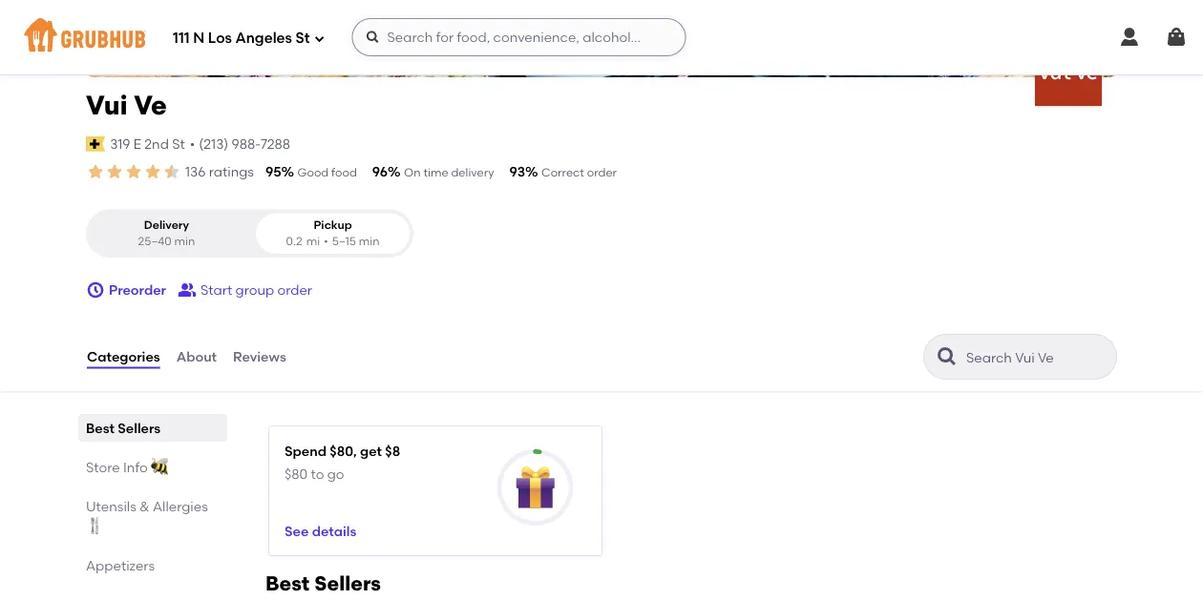 Task type: describe. For each thing, give the bounding box(es) containing it.
• inside pickup 0.2 mi • 5–15 min
[[324, 235, 328, 248]]

pickup
[[314, 218, 352, 232]]

st inside "button"
[[172, 136, 185, 152]]

1 horizontal spatial svg image
[[314, 33, 325, 44]]

🍴
[[86, 519, 99, 535]]

2nd
[[144, 136, 169, 152]]

• (213) 988-7288
[[190, 136, 290, 152]]

best inside tab
[[86, 420, 115, 436]]

subscription pass image
[[86, 136, 105, 152]]

to
[[311, 466, 324, 482]]

(213)
[[199, 136, 228, 152]]

see details button
[[285, 514, 356, 549]]

time
[[423, 166, 448, 180]]

best sellers inside tab
[[86, 420, 161, 436]]

group
[[235, 282, 274, 298]]

96
[[372, 164, 388, 180]]

2 horizontal spatial svg image
[[1118, 26, 1141, 49]]

reviews button
[[232, 323, 287, 392]]

food
[[331, 166, 357, 180]]

spend $80, get $8 $80 to go
[[285, 443, 400, 482]]

correct order
[[541, 166, 617, 180]]

svg image inside preorder button
[[86, 281, 105, 300]]

1 horizontal spatial svg image
[[1165, 26, 1188, 49]]

$80
[[285, 466, 308, 482]]

good food
[[297, 166, 357, 180]]

0 horizontal spatial svg image
[[365, 30, 380, 45]]

store info 🐝
[[86, 459, 164, 476]]

angeles
[[235, 30, 292, 47]]

start group order button
[[178, 273, 312, 308]]

get
[[360, 443, 382, 459]]

vui
[[86, 89, 128, 121]]

utensils & allergies 🍴 tab
[[86, 497, 220, 537]]

111
[[173, 30, 190, 47]]

ratings
[[209, 164, 254, 180]]

vui ve
[[86, 89, 167, 121]]

🐝
[[151, 459, 164, 476]]

1 vertical spatial best sellers
[[265, 572, 381, 596]]

Search for food, convenience, alcohol... search field
[[352, 18, 686, 56]]

about
[[176, 349, 217, 365]]

0.2
[[286, 235, 302, 248]]

93
[[509, 164, 525, 180]]

95
[[265, 164, 281, 180]]

los
[[208, 30, 232, 47]]

136 ratings
[[185, 164, 254, 180]]

988-
[[232, 136, 261, 152]]

delivery
[[451, 166, 494, 180]]

(213) 988-7288 button
[[199, 134, 290, 154]]

allergies
[[153, 499, 208, 515]]

categories button
[[86, 323, 161, 392]]

delivery 25–40 min
[[138, 218, 195, 248]]

search icon image
[[936, 346, 959, 369]]

go
[[327, 466, 344, 482]]

preorder
[[109, 282, 166, 298]]

e
[[133, 136, 141, 152]]



Task type: locate. For each thing, give the bounding box(es) containing it.
1 vertical spatial st
[[172, 136, 185, 152]]

1 horizontal spatial min
[[359, 235, 380, 248]]

&
[[139, 499, 150, 515]]

see
[[285, 523, 309, 540]]

n
[[193, 30, 205, 47]]

good
[[297, 166, 329, 180]]

correct
[[541, 166, 584, 180]]

0 horizontal spatial st
[[172, 136, 185, 152]]

1 horizontal spatial best sellers
[[265, 572, 381, 596]]

0 horizontal spatial sellers
[[118, 420, 161, 436]]

1 vertical spatial order
[[277, 282, 312, 298]]

on time delivery
[[404, 166, 494, 180]]

136
[[185, 164, 206, 180]]

sellers inside tab
[[118, 420, 161, 436]]

sellers up info
[[118, 420, 161, 436]]

categories
[[87, 349, 160, 365]]

best down see
[[265, 572, 310, 596]]

start
[[200, 282, 232, 298]]

st right 2nd
[[172, 136, 185, 152]]

Search Vui Ve search field
[[964, 349, 1111, 367]]

best sellers tab
[[86, 418, 220, 438]]

best sellers down see details button
[[265, 572, 381, 596]]

1 horizontal spatial order
[[587, 166, 617, 180]]

best sellers up the store info 🐝
[[86, 420, 161, 436]]

0 horizontal spatial svg image
[[86, 281, 105, 300]]

0 horizontal spatial min
[[174, 235, 195, 248]]

319 e 2nd st button
[[109, 133, 186, 155]]

reward icon image
[[514, 467, 556, 509]]

vui ve logo image
[[1035, 39, 1102, 106]]

0 horizontal spatial best
[[86, 420, 115, 436]]

option group containing delivery 25–40 min
[[86, 209, 413, 258]]

option group
[[86, 209, 413, 258]]

spend
[[285, 443, 327, 459]]

25–40
[[138, 235, 171, 248]]

best sellers
[[86, 420, 161, 436], [265, 572, 381, 596]]

0 vertical spatial st
[[296, 30, 310, 47]]

appetizers
[[86, 558, 155, 574]]

1 horizontal spatial st
[[296, 30, 310, 47]]

min right 5–15
[[359, 235, 380, 248]]

start group order
[[200, 282, 312, 298]]

svg image
[[1118, 26, 1141, 49], [314, 33, 325, 44], [86, 281, 105, 300]]

st inside main navigation navigation
[[296, 30, 310, 47]]

st
[[296, 30, 310, 47], [172, 136, 185, 152]]

utensils & allergies 🍴
[[86, 499, 208, 535]]

utensils
[[86, 499, 136, 515]]

reviews
[[233, 349, 286, 365]]

st right angeles
[[296, 30, 310, 47]]

0 horizontal spatial best sellers
[[86, 420, 161, 436]]

1 vertical spatial •
[[324, 235, 328, 248]]

1 horizontal spatial sellers
[[314, 572, 381, 596]]

• left (213)
[[190, 136, 195, 152]]

order right correct
[[587, 166, 617, 180]]

1 vertical spatial best
[[265, 572, 310, 596]]

sellers
[[118, 420, 161, 436], [314, 572, 381, 596]]

0 horizontal spatial •
[[190, 136, 195, 152]]

sellers down details
[[314, 572, 381, 596]]

$8
[[385, 443, 400, 459]]

store
[[86, 459, 120, 476]]

order inside button
[[277, 282, 312, 298]]

ve
[[134, 89, 167, 121]]

preorder button
[[86, 273, 166, 308]]

• right mi
[[324, 235, 328, 248]]

on
[[404, 166, 421, 180]]

1 horizontal spatial •
[[324, 235, 328, 248]]

mi
[[306, 235, 320, 248]]

111 n los angeles st
[[173, 30, 310, 47]]

order right group
[[277, 282, 312, 298]]

svg image left preorder
[[86, 281, 105, 300]]

0 horizontal spatial order
[[277, 282, 312, 298]]

people icon image
[[178, 281, 197, 300]]

about button
[[175, 323, 218, 392]]

pickup 0.2 mi • 5–15 min
[[286, 218, 380, 248]]

see details
[[285, 523, 356, 540]]

min
[[174, 235, 195, 248], [359, 235, 380, 248]]

$80,
[[330, 443, 357, 459]]

star icon image
[[86, 162, 105, 181], [105, 162, 124, 181], [124, 162, 143, 181], [143, 162, 162, 181], [162, 162, 181, 181], [162, 162, 181, 181]]

min inside delivery 25–40 min
[[174, 235, 195, 248]]

1 horizontal spatial best
[[265, 572, 310, 596]]

0 vertical spatial •
[[190, 136, 195, 152]]

•
[[190, 136, 195, 152], [324, 235, 328, 248]]

store info 🐝 tab
[[86, 457, 220, 478]]

7288
[[261, 136, 290, 152]]

0 vertical spatial best
[[86, 420, 115, 436]]

svg image right angeles
[[314, 33, 325, 44]]

order
[[587, 166, 617, 180], [277, 282, 312, 298]]

0 vertical spatial order
[[587, 166, 617, 180]]

1 min from the left
[[174, 235, 195, 248]]

0 vertical spatial best sellers
[[86, 420, 161, 436]]

319
[[110, 136, 130, 152]]

0 vertical spatial sellers
[[118, 420, 161, 436]]

delivery
[[144, 218, 189, 232]]

svg image
[[1165, 26, 1188, 49], [365, 30, 380, 45]]

main navigation navigation
[[0, 0, 1203, 74]]

details
[[312, 523, 356, 540]]

svg image right the vui ve logo
[[1118, 26, 1141, 49]]

5–15
[[332, 235, 356, 248]]

min down delivery
[[174, 235, 195, 248]]

2 min from the left
[[359, 235, 380, 248]]

appetizers tab
[[86, 556, 220, 576]]

min inside pickup 0.2 mi • 5–15 min
[[359, 235, 380, 248]]

best up store
[[86, 420, 115, 436]]

info
[[123, 459, 148, 476]]

1 vertical spatial sellers
[[314, 572, 381, 596]]

319 e 2nd st
[[110, 136, 185, 152]]

best
[[86, 420, 115, 436], [265, 572, 310, 596]]



Task type: vqa. For each thing, say whether or not it's contained in the screenshot.
Star icon related to MOD Pizza (Pinole Valley) logo
no



